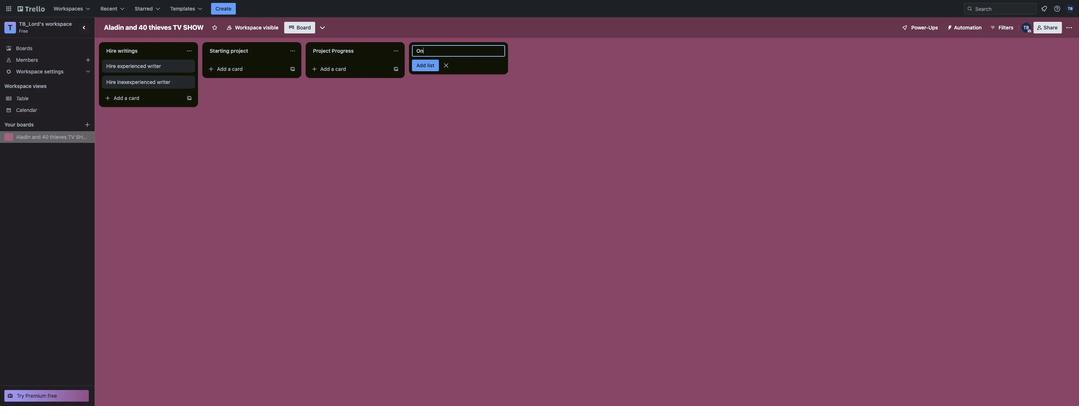 Task type: locate. For each thing, give the bounding box(es) containing it.
aladin down boards
[[16, 134, 31, 140]]

1 vertical spatial aladin and 40 thieves tv show
[[16, 134, 92, 140]]

0 vertical spatial hire
[[106, 48, 117, 54]]

aladin and 40 thieves tv show
[[104, 24, 204, 31], [16, 134, 92, 140]]

add a card for project
[[217, 66, 243, 72]]

thieves down the your boards with 1 items element
[[50, 134, 67, 140]]

card for project
[[232, 66, 243, 72]]

0 horizontal spatial tv
[[68, 134, 75, 140]]

hire down hire writings
[[106, 63, 116, 69]]

tb_lord (tylerblack44) image
[[1022, 23, 1032, 33]]

writer for hire inexexperienced writer
[[157, 79, 170, 85]]

0 horizontal spatial 40
[[42, 134, 49, 140]]

and down the your boards with 1 items element
[[32, 134, 41, 140]]

your boards
[[4, 122, 34, 128]]

premium
[[26, 393, 46, 400]]

table link
[[16, 95, 90, 102]]

members
[[16, 57, 38, 63]]

workspaces
[[54, 5, 83, 12]]

1 horizontal spatial add a card
[[217, 66, 243, 72]]

1 horizontal spatial 40
[[139, 24, 147, 31]]

aladin and 40 thieves tv show down the your boards with 1 items element
[[16, 134, 92, 140]]

writer
[[148, 63, 161, 69], [157, 79, 170, 85]]

0 vertical spatial and
[[126, 24, 137, 31]]

primary element
[[0, 0, 1080, 17]]

add a card button down starting project text field
[[205, 63, 287, 75]]

workspace inside button
[[235, 24, 262, 31]]

add inside button
[[417, 62, 426, 68]]

hire left inexexperienced
[[106, 79, 116, 85]]

a for project
[[228, 66, 231, 72]]

workspace left visible
[[235, 24, 262, 31]]

thieves inside 'text field'
[[149, 24, 172, 31]]

try
[[17, 393, 24, 400]]

0 vertical spatial 40
[[139, 24, 147, 31]]

add a card button
[[205, 63, 287, 75], [309, 63, 390, 75], [102, 93, 184, 104]]

open information menu image
[[1054, 5, 1062, 12]]

1 horizontal spatial a
[[228, 66, 231, 72]]

1 hire from the top
[[106, 48, 117, 54]]

0 horizontal spatial add a card
[[114, 95, 140, 101]]

your boards with 1 items element
[[4, 121, 74, 129]]

workspace navigation collapse icon image
[[79, 23, 90, 33]]

tb_lord's workspace link
[[19, 21, 72, 27]]

hire
[[106, 48, 117, 54], [106, 63, 116, 69], [106, 79, 116, 85]]

add list
[[417, 62, 435, 68]]

0 vertical spatial show
[[183, 24, 204, 31]]

1 vertical spatial 40
[[42, 134, 49, 140]]

add down inexexperienced
[[114, 95, 123, 101]]

workspaces button
[[49, 3, 95, 15]]

2 horizontal spatial add a card
[[321, 66, 346, 72]]

add a card button for project
[[205, 63, 287, 75]]

calendar
[[16, 107, 37, 113]]

thieves down starred dropdown button
[[149, 24, 172, 31]]

workspace for workspace visible
[[235, 24, 262, 31]]

create
[[216, 5, 232, 12]]

0 horizontal spatial show
[[76, 134, 92, 140]]

and down starred
[[126, 24, 137, 31]]

hire inside text box
[[106, 48, 117, 54]]

project
[[231, 48, 248, 54]]

a down project progress at top left
[[331, 66, 334, 72]]

hire experienced writer link
[[106, 63, 191, 70]]

share button
[[1034, 22, 1063, 34]]

Enter list title… text field
[[412, 45, 506, 57]]

add a card down starting project
[[217, 66, 243, 72]]

1 horizontal spatial add a card button
[[205, 63, 287, 75]]

card
[[232, 66, 243, 72], [336, 66, 346, 72], [129, 95, 140, 101]]

2 hire from the top
[[106, 63, 116, 69]]

show down templates "popup button" on the top
[[183, 24, 204, 31]]

0 horizontal spatial aladin and 40 thieves tv show
[[16, 134, 92, 140]]

filters button
[[988, 22, 1016, 34]]

0 horizontal spatial a
[[125, 95, 127, 101]]

2 horizontal spatial add a card button
[[309, 63, 390, 75]]

tv inside aladin and 40 thieves tv show link
[[68, 134, 75, 140]]

0 horizontal spatial card
[[129, 95, 140, 101]]

add
[[417, 62, 426, 68], [217, 66, 227, 72], [321, 66, 330, 72], [114, 95, 123, 101]]

workspace
[[235, 24, 262, 31], [16, 68, 43, 75], [4, 83, 32, 89]]

aladin
[[104, 24, 124, 31], [16, 134, 31, 140]]

0 vertical spatial workspace
[[235, 24, 262, 31]]

0 vertical spatial writer
[[148, 63, 161, 69]]

a down starting project
[[228, 66, 231, 72]]

40 down starred
[[139, 24, 147, 31]]

aladin inside 'text field'
[[104, 24, 124, 31]]

add down the project
[[321, 66, 330, 72]]

add a card button down project progress 'text box'
[[309, 63, 390, 75]]

1 horizontal spatial create from template… image
[[393, 66, 399, 72]]

hire for hire inexexperienced writer
[[106, 79, 116, 85]]

hire inside 'link'
[[106, 79, 116, 85]]

1 vertical spatial workspace
[[16, 68, 43, 75]]

2 horizontal spatial card
[[336, 66, 346, 72]]

add a card down inexexperienced
[[114, 95, 140, 101]]

free
[[19, 28, 28, 34]]

a
[[228, 66, 231, 72], [331, 66, 334, 72], [125, 95, 127, 101]]

hire left writings
[[106, 48, 117, 54]]

writer for hire experienced writer
[[148, 63, 161, 69]]

writer inside 'link'
[[157, 79, 170, 85]]

0 notifications image
[[1041, 4, 1049, 13]]

1 horizontal spatial show
[[183, 24, 204, 31]]

0 horizontal spatial create from template… image
[[290, 66, 296, 72]]

tv down calendar link
[[68, 134, 75, 140]]

2 vertical spatial workspace
[[4, 83, 32, 89]]

add a card button down hire inexexperienced writer at the left of the page
[[102, 93, 184, 104]]

recent button
[[96, 3, 129, 15]]

card down project
[[232, 66, 243, 72]]

show
[[183, 24, 204, 31], [76, 134, 92, 140]]

writer up the hire inexexperienced writer 'link' at the top left of the page
[[148, 63, 161, 69]]

2 create from template… image from the left
[[393, 66, 399, 72]]

create from template… image for starting project
[[290, 66, 296, 72]]

1 horizontal spatial card
[[232, 66, 243, 72]]

3 hire from the top
[[106, 79, 116, 85]]

0 vertical spatial aladin
[[104, 24, 124, 31]]

0 horizontal spatial and
[[32, 134, 41, 140]]

workspace inside dropdown button
[[16, 68, 43, 75]]

40 down the your boards with 1 items element
[[42, 134, 49, 140]]

add a card
[[217, 66, 243, 72], [321, 66, 346, 72], [114, 95, 140, 101]]

create from template… image
[[186, 95, 192, 101]]

workspace for workspace settings
[[16, 68, 43, 75]]

project
[[313, 48, 331, 54]]

1 vertical spatial aladin
[[16, 134, 31, 140]]

workspace down members at left
[[16, 68, 43, 75]]

table
[[16, 95, 29, 102]]

hire for hire experienced writer
[[106, 63, 116, 69]]

tv
[[173, 24, 182, 31], [68, 134, 75, 140]]

hire writings
[[106, 48, 138, 54]]

power-
[[912, 24, 929, 31]]

sm image
[[945, 22, 955, 32]]

1 horizontal spatial thieves
[[149, 24, 172, 31]]

thieves
[[149, 24, 172, 31], [50, 134, 67, 140]]

boards
[[17, 122, 34, 128]]

aladin and 40 thieves tv show down starred dropdown button
[[104, 24, 204, 31]]

hire inexexperienced writer link
[[106, 79, 191, 86]]

members link
[[0, 54, 95, 66]]

workspace up table
[[4, 83, 32, 89]]

card down inexexperienced
[[129, 95, 140, 101]]

1 horizontal spatial and
[[126, 24, 137, 31]]

Search field
[[974, 3, 1037, 14]]

board link
[[285, 22, 316, 34]]

0 horizontal spatial aladin
[[16, 134, 31, 140]]

1 vertical spatial tv
[[68, 134, 75, 140]]

2 vertical spatial hire
[[106, 79, 116, 85]]

add left list
[[417, 62, 426, 68]]

0 vertical spatial thieves
[[149, 24, 172, 31]]

0 horizontal spatial thieves
[[50, 134, 67, 140]]

back to home image
[[17, 3, 45, 15]]

tv down the templates
[[173, 24, 182, 31]]

writer down hire experienced writer link
[[157, 79, 170, 85]]

0 vertical spatial aladin and 40 thieves tv show
[[104, 24, 204, 31]]

1 vertical spatial and
[[32, 134, 41, 140]]

add down the starting
[[217, 66, 227, 72]]

1 vertical spatial writer
[[157, 79, 170, 85]]

starting
[[210, 48, 230, 54]]

aladin down recent popup button
[[104, 24, 124, 31]]

and
[[126, 24, 137, 31], [32, 134, 41, 140]]

1 create from template… image from the left
[[290, 66, 296, 72]]

1 vertical spatial thieves
[[50, 134, 67, 140]]

0 vertical spatial tv
[[173, 24, 182, 31]]

t link
[[4, 22, 16, 34]]

40
[[139, 24, 147, 31], [42, 134, 49, 140]]

customize views image
[[319, 24, 326, 31]]

add a card down project progress at top left
[[321, 66, 346, 72]]

workspace visible
[[235, 24, 279, 31]]

a down inexexperienced
[[125, 95, 127, 101]]

show inside 'text field'
[[183, 24, 204, 31]]

add list button
[[412, 60, 439, 71]]

experienced
[[117, 63, 146, 69]]

show down "add board" icon
[[76, 134, 92, 140]]

1 horizontal spatial tv
[[173, 24, 182, 31]]

create from template… image
[[290, 66, 296, 72], [393, 66, 399, 72]]

1 horizontal spatial aladin
[[104, 24, 124, 31]]

card down progress
[[336, 66, 346, 72]]

create button
[[211, 3, 236, 15]]

writings
[[118, 48, 138, 54]]

0 horizontal spatial add a card button
[[102, 93, 184, 104]]

show menu image
[[1066, 24, 1074, 31]]

recent
[[101, 5, 117, 12]]

1 horizontal spatial aladin and 40 thieves tv show
[[104, 24, 204, 31]]

1 vertical spatial hire
[[106, 63, 116, 69]]

settings
[[44, 68, 64, 75]]

tyler black (tylerblack44) image
[[1067, 4, 1076, 13]]

hire experienced writer
[[106, 63, 161, 69]]

2 horizontal spatial a
[[331, 66, 334, 72]]



Task type: vqa. For each thing, say whether or not it's contained in the screenshot.
the Gary Orlando (garyorlando) icon
no



Task type: describe. For each thing, give the bounding box(es) containing it.
t
[[8, 23, 12, 32]]

try premium free button
[[4, 391, 89, 402]]

starred button
[[131, 3, 165, 15]]

workspace visible button
[[222, 22, 283, 34]]

starting project
[[210, 48, 248, 54]]

cancel list editing image
[[443, 62, 450, 69]]

add a card button for writings
[[102, 93, 184, 104]]

templates button
[[166, 3, 207, 15]]

tv inside aladin and 40 thieves tv show 'text field'
[[173, 24, 182, 31]]

40 inside 'text field'
[[139, 24, 147, 31]]

Project Progress text field
[[309, 45, 389, 57]]

add for hire writings
[[114, 95, 123, 101]]

workspace
[[45, 21, 72, 27]]

tb_lord's workspace free
[[19, 21, 72, 34]]

hire inexexperienced writer
[[106, 79, 170, 85]]

hire for hire writings
[[106, 48, 117, 54]]

workspace views
[[4, 83, 47, 89]]

aladin and 40 thieves tv show link
[[16, 134, 92, 141]]

project progress
[[313, 48, 354, 54]]

progress
[[332, 48, 354, 54]]

a for writings
[[125, 95, 127, 101]]

inexexperienced
[[117, 79, 156, 85]]

aladin and 40 thieves tv show inside 'text field'
[[104, 24, 204, 31]]

Starting project text field
[[205, 45, 286, 57]]

tb_lord's
[[19, 21, 44, 27]]

add a card for writings
[[114, 95, 140, 101]]

power-ups button
[[898, 22, 943, 34]]

star or unstar board image
[[212, 25, 218, 31]]

your
[[4, 122, 15, 128]]

templates
[[170, 5, 195, 12]]

add for project progress
[[321, 66, 330, 72]]

views
[[33, 83, 47, 89]]

board
[[297, 24, 311, 31]]

add a card button for progress
[[309, 63, 390, 75]]

ups
[[929, 24, 939, 31]]

boards
[[16, 45, 33, 51]]

workspace for workspace views
[[4, 83, 32, 89]]

Board name text field
[[101, 22, 207, 34]]

workspace settings button
[[0, 66, 95, 78]]

workspace settings
[[16, 68, 64, 75]]

boards link
[[0, 43, 95, 54]]

automation button
[[945, 22, 987, 34]]

and inside 'text field'
[[126, 24, 137, 31]]

filters
[[999, 24, 1014, 31]]

calendar link
[[16, 107, 90, 114]]

create from template… image for project progress
[[393, 66, 399, 72]]

this member is an admin of this board. image
[[1028, 30, 1032, 33]]

share
[[1045, 24, 1058, 31]]

1 vertical spatial show
[[76, 134, 92, 140]]

visible
[[263, 24, 279, 31]]

try premium free
[[17, 393, 57, 400]]

search image
[[968, 6, 974, 12]]

card for progress
[[336, 66, 346, 72]]

starred
[[135, 5, 153, 12]]

add board image
[[85, 122, 90, 128]]

card for writings
[[129, 95, 140, 101]]

free
[[48, 393, 57, 400]]

power-ups
[[912, 24, 939, 31]]

a for progress
[[331, 66, 334, 72]]

add a card for progress
[[321, 66, 346, 72]]

Hire writings text field
[[102, 45, 182, 57]]

automation
[[955, 24, 983, 31]]

list
[[428, 62, 435, 68]]

add for starting project
[[217, 66, 227, 72]]



